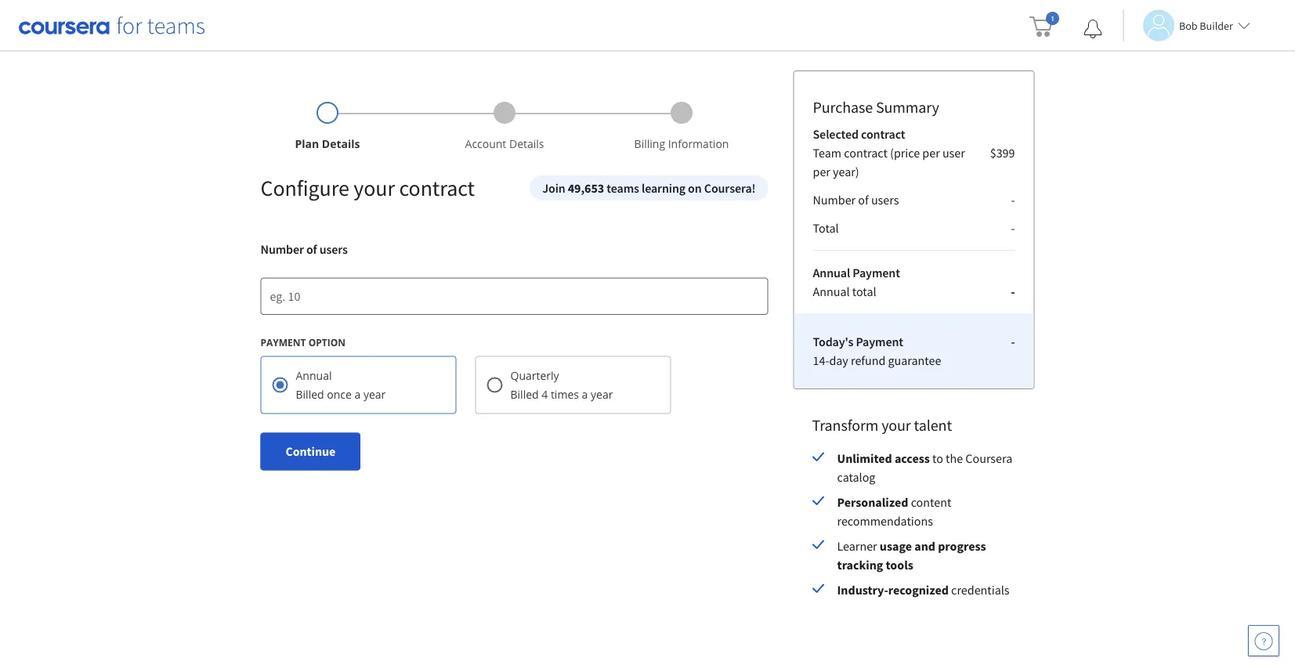 Task type: locate. For each thing, give the bounding box(es) containing it.
contract
[[861, 126, 905, 142], [844, 145, 888, 161], [399, 174, 475, 202]]

0 vertical spatial users
[[871, 192, 899, 208]]

account details
[[465, 136, 544, 151]]

contract down purchase summary
[[861, 126, 905, 142]]

- for total
[[1011, 284, 1015, 299]]

number down configure
[[261, 241, 304, 257]]

billed inside annual billed once a year
[[296, 387, 324, 402]]

annual total
[[813, 284, 876, 299]]

summary
[[876, 98, 939, 117]]

1 horizontal spatial your
[[882, 416, 911, 435]]

2 - from the top
[[1011, 220, 1015, 236]]

1 horizontal spatial users
[[871, 192, 899, 208]]

billed inside "quarterly billed 4 times a year"
[[510, 387, 539, 402]]

annual up annual total in the right of the page
[[813, 265, 850, 280]]

of
[[858, 192, 869, 208], [306, 241, 317, 257]]

1 horizontal spatial number of users
[[813, 192, 899, 208]]

1 vertical spatial number of users
[[261, 241, 348, 257]]

to the coursera catalog
[[837, 450, 1012, 485]]

shopping cart: 1 item image
[[1029, 12, 1059, 37]]

annual payment
[[813, 265, 900, 280]]

and
[[914, 538, 935, 554]]

team contract (price per user per year)
[[813, 145, 965, 179]]

3 - from the top
[[1011, 284, 1015, 299]]

your down plan details
[[354, 174, 395, 202]]

configure
[[261, 174, 349, 202]]

0 horizontal spatial billed
[[296, 387, 324, 402]]

per left user
[[922, 145, 940, 161]]

number
[[813, 192, 856, 208], [261, 241, 304, 257]]

guarantee
[[888, 353, 941, 368]]

49,653
[[568, 180, 604, 196]]

details
[[322, 136, 360, 151], [509, 136, 544, 151]]

billed left once
[[296, 387, 324, 402]]

contract inside team contract (price per user per year)
[[844, 145, 888, 161]]

team
[[813, 145, 842, 161]]

billing
[[634, 136, 665, 151]]

users down team contract (price per user per year)
[[871, 192, 899, 208]]

number of users
[[813, 192, 899, 208], [261, 241, 348, 257]]

contract down selected contract
[[844, 145, 888, 161]]

content recommendations
[[837, 494, 951, 529]]

2 billed from the left
[[510, 387, 539, 402]]

your up unlimited access
[[882, 416, 911, 435]]

- for payment
[[1011, 334, 1015, 349]]

a right once
[[354, 387, 361, 402]]

learning
[[642, 180, 686, 196]]

a right times
[[582, 387, 588, 402]]

1 year from the left
[[363, 387, 386, 402]]

recommendations
[[837, 513, 933, 529]]

number up total
[[813, 192, 856, 208]]

billed
[[296, 387, 324, 402], [510, 387, 539, 402]]

to
[[932, 450, 943, 466]]

1 horizontal spatial billed
[[510, 387, 539, 402]]

users down configure
[[319, 241, 348, 257]]

1 vertical spatial your
[[882, 416, 911, 435]]

1 vertical spatial of
[[306, 241, 317, 257]]

2 year from the left
[[591, 387, 613, 402]]

0 vertical spatial annual
[[813, 265, 850, 280]]

year inside "quarterly billed 4 times a year"
[[591, 387, 613, 402]]

number of users down configure
[[261, 241, 348, 257]]

coursera image
[[19, 13, 204, 38]]

0 horizontal spatial a
[[354, 387, 361, 402]]

0 horizontal spatial per
[[813, 164, 830, 179]]

annual up once
[[296, 368, 332, 383]]

2 vertical spatial annual
[[296, 368, 332, 383]]

1 vertical spatial contract
[[844, 145, 888, 161]]

a
[[354, 387, 361, 402], [582, 387, 588, 402]]

0 vertical spatial contract
[[861, 126, 905, 142]]

0 horizontal spatial year
[[363, 387, 386, 402]]

purchase summary
[[813, 98, 939, 117]]

unlimited
[[837, 450, 892, 466]]

Number of users text field
[[261, 277, 768, 315]]

details for account details
[[509, 136, 544, 151]]

per
[[922, 145, 940, 161], [813, 164, 830, 179]]

coursera!
[[704, 180, 756, 196]]

4 - from the top
[[1011, 334, 1015, 349]]

industry-recognized credentials
[[837, 582, 1010, 598]]

annual down 'annual payment'
[[813, 284, 850, 299]]

plan details
[[295, 136, 360, 151]]

1 vertical spatial per
[[813, 164, 830, 179]]

year
[[363, 387, 386, 402], [591, 387, 613, 402]]

your
[[354, 174, 395, 202], [882, 416, 911, 435]]

details for plan details
[[322, 136, 360, 151]]

0 horizontal spatial of
[[306, 241, 317, 257]]

2 a from the left
[[582, 387, 588, 402]]

1 billed from the left
[[296, 387, 324, 402]]

0 horizontal spatial your
[[354, 174, 395, 202]]

annual
[[813, 265, 850, 280], [813, 284, 850, 299], [296, 368, 332, 383]]

recognized
[[888, 582, 949, 598]]

1 vertical spatial users
[[319, 241, 348, 257]]

users
[[871, 192, 899, 208], [319, 241, 348, 257]]

payment
[[853, 265, 900, 280], [856, 334, 903, 349], [261, 336, 306, 349]]

total
[[813, 220, 839, 236]]

1 horizontal spatial number
[[813, 192, 856, 208]]

0 vertical spatial of
[[858, 192, 869, 208]]

0 vertical spatial per
[[922, 145, 940, 161]]

transform your talent
[[812, 416, 952, 435]]

0 horizontal spatial details
[[322, 136, 360, 151]]

of down year)
[[858, 192, 869, 208]]

1 details from the left
[[322, 136, 360, 151]]

of down configure
[[306, 241, 317, 257]]

payment up '14-day refund guarantee'
[[856, 334, 903, 349]]

0 horizontal spatial users
[[319, 241, 348, 257]]

0 horizontal spatial number
[[261, 241, 304, 257]]

year right times
[[591, 387, 613, 402]]

1 horizontal spatial per
[[922, 145, 940, 161]]

contract down account
[[399, 174, 475, 202]]

billed left 4
[[510, 387, 539, 402]]

details right 'plan'
[[322, 136, 360, 151]]

option
[[308, 336, 345, 349]]

information
[[668, 136, 729, 151]]

content
[[911, 494, 951, 510]]

(price
[[890, 145, 920, 161]]

per down team
[[813, 164, 830, 179]]

number of users down year)
[[813, 192, 899, 208]]

1 horizontal spatial of
[[858, 192, 869, 208]]

1 horizontal spatial a
[[582, 387, 588, 402]]

0 vertical spatial number
[[813, 192, 856, 208]]

payment up total
[[853, 265, 900, 280]]

-
[[1011, 192, 1015, 208], [1011, 220, 1015, 236], [1011, 284, 1015, 299], [1011, 334, 1015, 349]]

builder
[[1200, 18, 1233, 33]]

1 a from the left
[[354, 387, 361, 402]]

1 vertical spatial annual
[[813, 284, 850, 299]]

0 horizontal spatial number of users
[[261, 241, 348, 257]]

1 horizontal spatial year
[[591, 387, 613, 402]]

the
[[946, 450, 963, 466]]

annual for annual payment
[[813, 265, 850, 280]]

payment for annual payment
[[853, 265, 900, 280]]

0 vertical spatial your
[[354, 174, 395, 202]]

details right account
[[509, 136, 544, 151]]

1 horizontal spatial details
[[509, 136, 544, 151]]

2 details from the left
[[509, 136, 544, 151]]

year right once
[[363, 387, 386, 402]]

1 - from the top
[[1011, 192, 1015, 208]]

annual for annual total
[[813, 284, 850, 299]]

today's payment
[[813, 334, 903, 349]]

bob builder button
[[1123, 10, 1250, 41]]



Task type: vqa. For each thing, say whether or not it's contained in the screenshot.
Hima Vasudevan link
no



Task type: describe. For each thing, give the bounding box(es) containing it.
on
[[688, 180, 702, 196]]

continue button
[[261, 433, 360, 470]]

learner
[[837, 538, 880, 554]]

payment left option
[[261, 336, 306, 349]]

annual billed once a year
[[296, 368, 386, 402]]

times
[[551, 387, 579, 402]]

unlimited access
[[837, 450, 930, 466]]

refund
[[851, 353, 886, 368]]

payment for today's payment
[[856, 334, 903, 349]]

show notifications image
[[1084, 20, 1102, 38]]

quarterly
[[510, 368, 559, 383]]

talent
[[914, 416, 952, 435]]

progress
[[938, 538, 986, 554]]

bob builder
[[1179, 18, 1233, 33]]

personalized
[[837, 494, 908, 510]]

2 vertical spatial contract
[[399, 174, 475, 202]]

0 vertical spatial number of users
[[813, 192, 899, 208]]

selected
[[813, 126, 859, 142]]

14-day refund guarantee
[[813, 353, 941, 368]]

billed for billed once a year
[[296, 387, 324, 402]]

your for configure
[[354, 174, 395, 202]]

a inside "quarterly billed 4 times a year"
[[582, 387, 588, 402]]

purchase
[[813, 98, 873, 117]]

bob
[[1179, 18, 1198, 33]]

year)
[[833, 164, 859, 179]]

access
[[895, 450, 930, 466]]

billing information
[[634, 136, 729, 151]]

a inside annual billed once a year
[[354, 387, 361, 402]]

help center image
[[1254, 631, 1273, 650]]

today's
[[813, 334, 853, 349]]

total
[[852, 284, 876, 299]]

billed for billed 4 times a year
[[510, 387, 539, 402]]

payment option
[[261, 336, 345, 349]]

your for transform
[[882, 416, 911, 435]]

4
[[542, 387, 548, 402]]

account
[[465, 136, 506, 151]]

14-
[[813, 353, 829, 368]]

tools
[[886, 557, 913, 573]]

teams
[[607, 180, 639, 196]]

contract for selected
[[861, 126, 905, 142]]

selected contract
[[813, 126, 905, 142]]

credentials
[[951, 582, 1010, 598]]

day
[[829, 353, 848, 368]]

quarterly billed 4 times a year
[[510, 368, 613, 402]]

plan
[[295, 136, 319, 151]]

join
[[542, 180, 565, 196]]

contract for team
[[844, 145, 888, 161]]

1 vertical spatial number
[[261, 241, 304, 257]]

coursera
[[966, 450, 1012, 466]]

transform
[[812, 416, 878, 435]]

annual inside annual billed once a year
[[296, 368, 332, 383]]

- for of
[[1011, 192, 1015, 208]]

usage and progress tracking tools
[[837, 538, 986, 573]]

join 49,653 teams learning on coursera!
[[542, 180, 756, 196]]

year inside annual billed once a year
[[363, 387, 386, 402]]

industry-
[[837, 582, 888, 598]]

configure your contract
[[261, 174, 475, 202]]

$399
[[990, 145, 1015, 161]]

catalog
[[837, 469, 875, 485]]

tracking
[[837, 557, 883, 573]]

continue
[[286, 444, 335, 460]]

usage
[[880, 538, 912, 554]]

once
[[327, 387, 352, 402]]

user
[[942, 145, 965, 161]]



